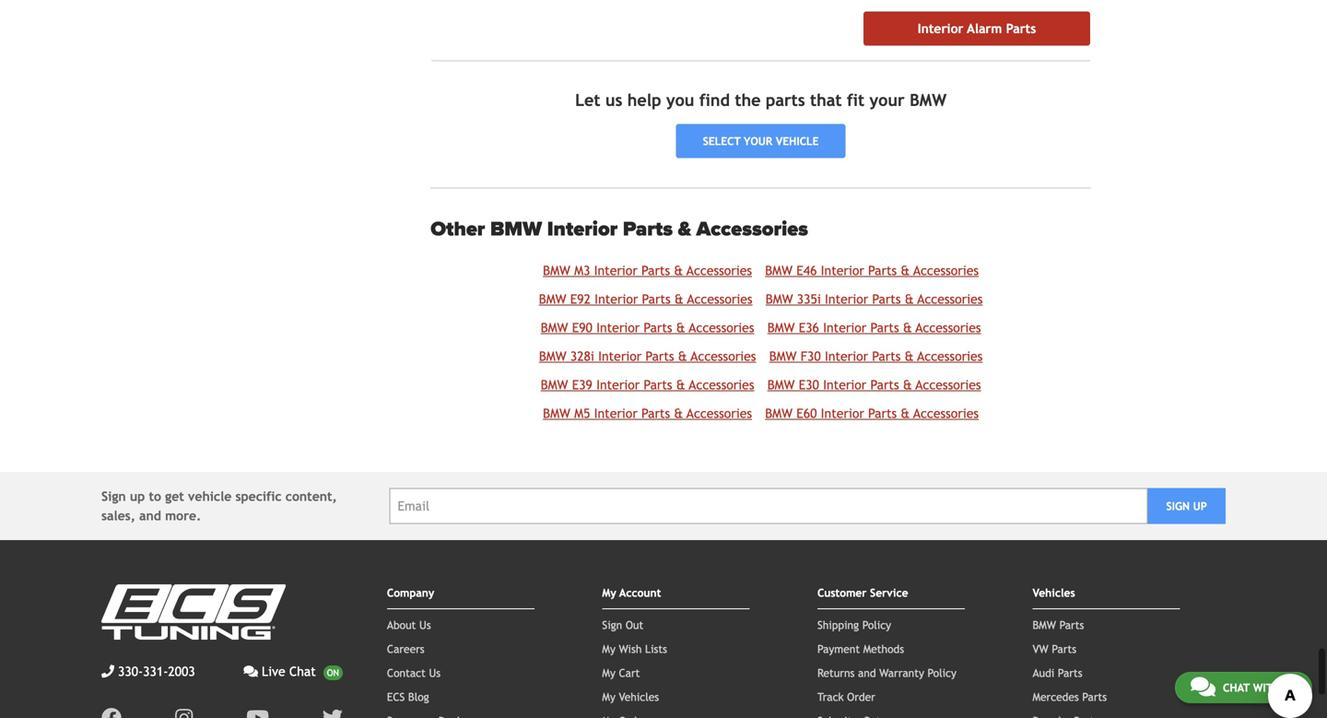 Task type: locate. For each thing, give the bounding box(es) containing it.
up inside sign up to get vehicle specific content, sales, and more.
[[130, 489, 145, 504]]

bmw parts link
[[1033, 619, 1084, 632]]

my for my account
[[602, 586, 617, 599]]

accessories down bmw e36 interior parts & accessories link
[[918, 349, 983, 364]]

bmw for bmw e90 interior parts & accessories
[[541, 320, 568, 335]]

1 vertical spatial chat
[[1223, 681, 1250, 694]]

parts for bmw 328i interior parts & accessories
[[646, 349, 674, 364]]

& up bmw e92 interior parts & accessories
[[674, 263, 683, 278]]

let us help you find the parts that fit your     bmw
[[575, 90, 947, 110]]

bmw right other
[[490, 217, 542, 242]]

parts up bmw e36 interior parts & accessories
[[872, 292, 901, 307]]

accessories up e46
[[697, 217, 808, 242]]

accessories for bmw e36 interior parts & accessories
[[916, 320, 981, 335]]

us for about us
[[420, 619, 431, 632]]

us right about
[[420, 619, 431, 632]]

bmw f30 interior parts & accessories link
[[770, 349, 983, 364]]

bmw
[[910, 90, 947, 110], [490, 217, 542, 242], [543, 263, 571, 278], [765, 263, 793, 278], [539, 292, 567, 307], [766, 292, 793, 307], [541, 320, 568, 335], [768, 320, 795, 335], [539, 349, 567, 364], [770, 349, 797, 364], [541, 378, 568, 392], [768, 378, 795, 392], [543, 406, 571, 421], [765, 406, 793, 421], [1033, 619, 1057, 632]]

bmw left e92
[[539, 292, 567, 307]]

my down my cart link
[[602, 691, 616, 703]]

parts down bmw e30 interior parts & accessories link
[[868, 406, 897, 421]]

parts up bmw f30 interior parts & accessories "link"
[[871, 320, 899, 335]]

interior for bmw e30 interior parts & accessories
[[823, 378, 867, 392]]

0 horizontal spatial chat
[[289, 664, 316, 679]]

parts down "bmw 328i interior parts & accessories"
[[644, 378, 673, 392]]

0 vertical spatial vehicles
[[1033, 586, 1076, 599]]

interior for bmw e92 interior parts & accessories
[[595, 292, 638, 307]]

other
[[431, 217, 485, 242]]

0 horizontal spatial and
[[139, 508, 161, 523]]

bmw e90 interior parts & accessories link
[[541, 320, 755, 335]]

accessories up bmw e92 interior parts & accessories
[[687, 263, 752, 278]]

accessories up the bmw 335i interior parts & accessories link
[[914, 263, 979, 278]]

customer service
[[818, 586, 909, 599]]

& for other bmw interior parts & accessories
[[678, 217, 691, 242]]

policy right warranty
[[928, 667, 957, 679]]

bmw e92 interior parts & accessories link
[[539, 292, 753, 307]]

& up bmw m3 interior parts & accessories link
[[678, 217, 691, 242]]

f30
[[801, 349, 821, 364]]

twitter logo image
[[323, 708, 343, 718]]

bmw e39 interior parts & accessories
[[541, 378, 755, 392]]

your right select
[[744, 135, 773, 148]]

mercedes
[[1033, 691, 1079, 703]]

find
[[700, 90, 730, 110]]

e36
[[799, 320, 819, 335]]

fit
[[847, 90, 865, 110]]

interior for bmw e60 interior parts & accessories
[[821, 406, 865, 421]]

ecs blog
[[387, 691, 429, 703]]

parts down bmw e39 interior parts & accessories
[[642, 406, 670, 421]]

us right with in the bottom of the page
[[1284, 681, 1297, 694]]

1 horizontal spatial and
[[858, 667, 876, 679]]

accessories down bmw f30 interior parts & accessories "link"
[[916, 378, 981, 392]]

0 vertical spatial and
[[139, 508, 161, 523]]

0 horizontal spatial sign
[[101, 489, 126, 504]]

comments image
[[244, 665, 258, 678]]

bmw left f30
[[770, 349, 797, 364]]

my for my cart
[[602, 667, 616, 679]]

0 horizontal spatial policy
[[863, 619, 892, 632]]

bmw parts
[[1033, 619, 1084, 632]]

accessories up the bmw 328i interior parts & accessories link
[[689, 320, 755, 335]]

audi parts link
[[1033, 667, 1083, 679]]

phone image
[[101, 665, 114, 678]]

chat with us link
[[1175, 672, 1313, 703]]

interior for bmw f30 interior parts & accessories
[[825, 349, 869, 364]]

bmw e60 interior parts & accessories link
[[765, 406, 979, 421]]

& for bmw m3 interior parts & accessories
[[674, 263, 683, 278]]

0 horizontal spatial your
[[744, 135, 773, 148]]

bmw left e46
[[765, 263, 793, 278]]

select
[[703, 135, 741, 148]]

interior right e60
[[821, 406, 865, 421]]

& down bmw e36 interior parts & accessories link
[[905, 349, 914, 364]]

interior right e92
[[595, 292, 638, 307]]

up inside button
[[1194, 500, 1208, 513]]

contact us link
[[387, 667, 441, 679]]

interior right m5 at the left of the page
[[594, 406, 638, 421]]

chat right live
[[289, 664, 316, 679]]

accessories up bmw e36 interior parts & accessories
[[918, 292, 983, 307]]

parts for bmw e92 interior parts & accessories
[[642, 292, 671, 307]]

bmw for bmw e39 interior parts & accessories
[[541, 378, 568, 392]]

contact
[[387, 667, 426, 679]]

accessories for bmw e30 interior parts & accessories
[[916, 378, 981, 392]]

interior right 335i
[[825, 292, 869, 307]]

parts up vw parts
[[1060, 619, 1084, 632]]

interior right 'e39'
[[597, 378, 640, 392]]

& up bmw f30 interior parts & accessories "link"
[[903, 320, 912, 335]]

bmw for bmw m5 interior parts & accessories
[[543, 406, 571, 421]]

sign for sign up to get vehicle specific content, sales, and more.
[[101, 489, 126, 504]]

bmw left e30
[[768, 378, 795, 392]]

vehicles up bmw parts link
[[1033, 586, 1076, 599]]

parts right mercedes at the bottom of page
[[1083, 691, 1107, 703]]

& for bmw e30 interior parts & accessories
[[903, 378, 912, 392]]

accessories for bmw 328i interior parts & accessories
[[691, 349, 756, 364]]

bmw 328i interior parts & accessories link
[[539, 349, 756, 364]]

& down bmw e30 interior parts & accessories
[[901, 406, 910, 421]]

1 vertical spatial your
[[744, 135, 773, 148]]

parts up bmw e92 interior parts & accessories
[[642, 263, 670, 278]]

bmw left 'm3'
[[543, 263, 571, 278]]

chat left with in the bottom of the page
[[1223, 681, 1250, 694]]

instagram logo image
[[175, 708, 193, 718]]

2 my from the top
[[602, 643, 616, 655]]

2 horizontal spatial sign
[[1167, 500, 1190, 513]]

sign out link
[[602, 619, 644, 632]]

parts for bmw e46 interior parts & accessories
[[868, 263, 897, 278]]

1 horizontal spatial chat
[[1223, 681, 1250, 694]]

accessories down bmw e39 interior parts & accessories
[[687, 406, 752, 421]]

bmw left 335i
[[766, 292, 793, 307]]

0 horizontal spatial vehicles
[[619, 691, 659, 703]]

order
[[847, 691, 876, 703]]

1 vertical spatial policy
[[928, 667, 957, 679]]

interior for other bmw interior parts & accessories
[[547, 217, 618, 242]]

1 vertical spatial vehicles
[[619, 691, 659, 703]]

& up the bmw 328i interior parts & accessories link
[[677, 320, 686, 335]]

my wish lists link
[[602, 643, 667, 655]]

accessories for bmw f30 interior parts & accessories
[[918, 349, 983, 364]]

parts down bmw e36 interior parts & accessories
[[872, 349, 901, 364]]

4 my from the top
[[602, 691, 616, 703]]

parts up the bmw 328i interior parts & accessories link
[[644, 320, 673, 335]]

us right contact
[[429, 667, 441, 679]]

methods
[[864, 643, 904, 655]]

policy up methods
[[863, 619, 892, 632]]

track order link
[[818, 691, 876, 703]]

parts for bmw 335i interior parts & accessories
[[872, 292, 901, 307]]

and
[[139, 508, 161, 523], [858, 667, 876, 679]]

with
[[1253, 681, 1281, 694]]

parts up bmw e90 interior parts & accessories
[[642, 292, 671, 307]]

bmw right fit
[[910, 90, 947, 110]]

interior right e36
[[823, 320, 867, 335]]

interior right e30
[[823, 378, 867, 392]]

policy
[[863, 619, 892, 632], [928, 667, 957, 679]]

accessories up bmw e90 interior parts & accessories
[[687, 292, 753, 307]]

bmw 328i interior parts & accessories
[[539, 349, 756, 364]]

my left account
[[602, 586, 617, 599]]

0 vertical spatial your
[[870, 90, 905, 110]]

3 my from the top
[[602, 667, 616, 679]]

accessories for bmw m3 interior parts & accessories
[[687, 263, 752, 278]]

payment
[[818, 643, 860, 655]]

sign
[[101, 489, 126, 504], [1167, 500, 1190, 513], [602, 619, 622, 632]]

bmw left e90
[[541, 320, 568, 335]]

& up bmw e90 interior parts & accessories
[[675, 292, 684, 307]]

bmw left e60
[[765, 406, 793, 421]]

& down bmw e39 interior parts & accessories
[[674, 406, 683, 421]]

audi
[[1033, 667, 1055, 679]]

live
[[262, 664, 285, 679]]

company
[[387, 586, 434, 599]]

chat
[[289, 664, 316, 679], [1223, 681, 1250, 694]]

live chat link
[[244, 662, 343, 681]]

accessories for bmw e90 interior parts & accessories
[[689, 320, 755, 335]]

sign inside sign up button
[[1167, 500, 1190, 513]]

bmw left e36
[[768, 320, 795, 335]]

my
[[602, 586, 617, 599], [602, 643, 616, 655], [602, 667, 616, 679], [602, 691, 616, 703]]

parts for other bmw interior parts & accessories
[[623, 217, 673, 242]]

&
[[678, 217, 691, 242], [674, 263, 683, 278], [901, 263, 910, 278], [675, 292, 684, 307], [905, 292, 914, 307], [677, 320, 686, 335], [903, 320, 912, 335], [678, 349, 687, 364], [905, 349, 914, 364], [677, 378, 686, 392], [903, 378, 912, 392], [674, 406, 683, 421], [901, 406, 910, 421]]

accessories down "bmw 328i interior parts & accessories"
[[689, 378, 755, 392]]

bmw for bmw e46 interior parts & accessories
[[765, 263, 793, 278]]

my left cart
[[602, 667, 616, 679]]

bmw up vw
[[1033, 619, 1057, 632]]

& for bmw m5 interior parts & accessories
[[674, 406, 683, 421]]

2003
[[168, 664, 195, 679]]

bmw left m5 at the left of the page
[[543, 406, 571, 421]]

my left wish
[[602, 643, 616, 655]]

vw
[[1033, 643, 1049, 655]]

your right fit
[[870, 90, 905, 110]]

up
[[130, 489, 145, 504], [1194, 500, 1208, 513]]

1 vertical spatial us
[[429, 667, 441, 679]]

parts down bmw e90 interior parts & accessories
[[646, 349, 674, 364]]

you
[[667, 90, 695, 110]]

1 horizontal spatial up
[[1194, 500, 1208, 513]]

bmw 335i interior parts & accessories link
[[766, 292, 983, 307]]

up for sign up to get vehicle specific content, sales, and more.
[[130, 489, 145, 504]]

1 horizontal spatial sign
[[602, 619, 622, 632]]

vehicles down cart
[[619, 691, 659, 703]]

parts up the bmw 335i interior parts & accessories link
[[868, 263, 897, 278]]

1 my from the top
[[602, 586, 617, 599]]

bmw m5 interior parts & accessories link
[[543, 406, 752, 421]]

about
[[387, 619, 416, 632]]

accessories down bmw e30 interior parts & accessories
[[914, 406, 979, 421]]

interior right e90
[[597, 320, 640, 335]]

sign inside sign up to get vehicle specific content, sales, and more.
[[101, 489, 126, 504]]

up for sign up
[[1194, 500, 1208, 513]]

& down bmw f30 interior parts & accessories "link"
[[903, 378, 912, 392]]

1 horizontal spatial vehicles
[[1033, 586, 1076, 599]]

shipping policy
[[818, 619, 892, 632]]

customer
[[818, 586, 867, 599]]

parts for bmw e90 interior parts & accessories
[[644, 320, 673, 335]]

interior up 'm3'
[[547, 217, 618, 242]]

bmw for bmw e60 interior parts & accessories
[[765, 406, 793, 421]]

0 horizontal spatial up
[[130, 489, 145, 504]]

accessories for other bmw interior parts & accessories
[[697, 217, 808, 242]]

live chat
[[262, 664, 316, 679]]

accessories
[[697, 217, 808, 242], [687, 263, 752, 278], [914, 263, 979, 278], [687, 292, 753, 307], [918, 292, 983, 307], [689, 320, 755, 335], [916, 320, 981, 335], [691, 349, 756, 364], [918, 349, 983, 364], [689, 378, 755, 392], [916, 378, 981, 392], [687, 406, 752, 421], [914, 406, 979, 421]]

& up the bmw 335i interior parts & accessories link
[[901, 263, 910, 278]]

& down "bmw 328i interior parts & accessories"
[[677, 378, 686, 392]]

bmw left 328i
[[539, 349, 567, 364]]

vw parts link
[[1033, 643, 1077, 655]]

your inside button
[[744, 135, 773, 148]]

vehicles
[[1033, 586, 1076, 599], [619, 691, 659, 703]]

accessories up bmw f30 interior parts & accessories "link"
[[916, 320, 981, 335]]

bmw e39 interior parts & accessories link
[[541, 378, 755, 392]]

interior right 'm3'
[[594, 263, 638, 278]]

and up "order"
[[858, 667, 876, 679]]

& up bmw e36 interior parts & accessories
[[905, 292, 914, 307]]

parts down bmw f30 interior parts & accessories "link"
[[871, 378, 899, 392]]

331-
[[143, 664, 168, 679]]

bmw 335i interior parts & accessories
[[766, 292, 983, 307]]

interior right f30
[[825, 349, 869, 364]]

interior right 328i
[[598, 349, 642, 364]]

parts
[[766, 90, 805, 110]]

& down bmw e90 interior parts & accessories
[[678, 349, 687, 364]]

bmw f30 interior parts & accessories
[[770, 349, 983, 364]]

parts up bmw m3 interior parts & accessories link
[[623, 217, 673, 242]]

interior right e46
[[821, 263, 865, 278]]

0 vertical spatial us
[[420, 619, 431, 632]]

accessories down bmw e90 interior parts & accessories
[[691, 349, 756, 364]]

and down the to
[[139, 508, 161, 523]]

interior for bmw 335i interior parts & accessories
[[825, 292, 869, 307]]

let
[[575, 90, 601, 110]]

ecs
[[387, 691, 405, 703]]

accessories for bmw 335i interior parts & accessories
[[918, 292, 983, 307]]

payment methods link
[[818, 643, 904, 655]]

bmw left 'e39'
[[541, 378, 568, 392]]



Task type: describe. For each thing, give the bounding box(es) containing it.
1 vertical spatial and
[[858, 667, 876, 679]]

& for bmw e46 interior parts & accessories
[[901, 263, 910, 278]]

sign up to get vehicle specific content, sales, and more.
[[101, 489, 337, 523]]

interior for bmw m5 interior parts & accessories
[[594, 406, 638, 421]]

accessories for bmw e60 interior parts & accessories
[[914, 406, 979, 421]]

shipping policy link
[[818, 619, 892, 632]]

content,
[[286, 489, 337, 504]]

parts right vw
[[1052, 643, 1077, 655]]

bmw for bmw f30 interior parts & accessories
[[770, 349, 797, 364]]

sign for sign up
[[1167, 500, 1190, 513]]

returns
[[818, 667, 855, 679]]

sign for sign out
[[602, 619, 622, 632]]

that
[[810, 90, 842, 110]]

vehicle
[[188, 489, 232, 504]]

accessories for bmw e39 interior parts & accessories
[[689, 378, 755, 392]]

parts for bmw m3 interior parts & accessories
[[642, 263, 670, 278]]

sign out
[[602, 619, 644, 632]]

payment methods
[[818, 643, 904, 655]]

track
[[818, 691, 844, 703]]

bmw for bmw 328i interior parts & accessories
[[539, 349, 567, 364]]

the
[[735, 90, 761, 110]]

335i
[[797, 292, 821, 307]]

parts for bmw e36 interior parts & accessories
[[871, 320, 899, 335]]

my for my vehicles
[[602, 691, 616, 703]]

bmw e30 interior parts & accessories link
[[768, 378, 981, 392]]

accessories for bmw m5 interior parts & accessories
[[687, 406, 752, 421]]

more.
[[165, 508, 201, 523]]

bmw m5 interior parts & accessories
[[543, 406, 752, 421]]

and inside sign up to get vehicle specific content, sales, and more.
[[139, 508, 161, 523]]

ecs tuning image
[[101, 584, 286, 640]]

bmw for bmw 335i interior parts & accessories
[[766, 292, 793, 307]]

specific
[[236, 489, 282, 504]]

interior for bmw e90 interior parts & accessories
[[597, 320, 640, 335]]

bmw e36 interior parts & accessories link
[[768, 320, 981, 335]]

bmw for bmw parts
[[1033, 619, 1057, 632]]

interior left 'alarm'
[[918, 21, 964, 36]]

ecs blog link
[[387, 691, 429, 703]]

youtube logo image
[[246, 708, 269, 718]]

to
[[149, 489, 161, 504]]

mercedes parts
[[1033, 691, 1107, 703]]

my for my wish lists
[[602, 643, 616, 655]]

parts for bmw e39 interior parts & accessories
[[644, 378, 673, 392]]

bmw for bmw m3 interior parts & accessories
[[543, 263, 571, 278]]

bmw e90 interior parts & accessories
[[541, 320, 755, 335]]

select your vehicle
[[703, 135, 819, 148]]

& for bmw e90 interior parts & accessories
[[677, 320, 686, 335]]

& for bmw e39 interior parts & accessories
[[677, 378, 686, 392]]

track order
[[818, 691, 876, 703]]

my vehicles link
[[602, 691, 659, 703]]

parts up mercedes parts link
[[1058, 667, 1083, 679]]

warranty
[[880, 667, 925, 679]]

bmw e30 interior parts & accessories
[[768, 378, 981, 392]]

1 horizontal spatial your
[[870, 90, 905, 110]]

bmw e60 interior parts & accessories
[[765, 406, 979, 421]]

sales,
[[101, 508, 135, 523]]

0 vertical spatial policy
[[863, 619, 892, 632]]

& for bmw 335i interior parts & accessories
[[905, 292, 914, 307]]

about us link
[[387, 619, 431, 632]]

help
[[628, 90, 662, 110]]

shipping
[[818, 619, 859, 632]]

blog
[[408, 691, 429, 703]]

account
[[620, 586, 661, 599]]

lists
[[645, 643, 667, 655]]

bmw for bmw e30 interior parts & accessories
[[768, 378, 795, 392]]

0 vertical spatial chat
[[289, 664, 316, 679]]

accessories for bmw e92 interior parts & accessories
[[687, 292, 753, 307]]

vehicle
[[776, 135, 819, 148]]

m3
[[574, 263, 590, 278]]

interior for bmw e46 interior parts & accessories
[[821, 263, 865, 278]]

my wish lists
[[602, 643, 667, 655]]

2 vertical spatial us
[[1284, 681, 1297, 694]]

330-331-2003 link
[[101, 662, 195, 681]]

sign up
[[1167, 500, 1208, 513]]

interior for bmw e36 interior parts & accessories
[[823, 320, 867, 335]]

interior for bmw m3 interior parts & accessories
[[594, 263, 638, 278]]

bmw e46 interior parts & accessories link
[[765, 263, 979, 278]]

e46
[[797, 263, 817, 278]]

parts for bmw e30 interior parts & accessories
[[871, 378, 899, 392]]

wish
[[619, 643, 642, 655]]

e90
[[572, 320, 593, 335]]

my cart
[[602, 667, 640, 679]]

us for contact us
[[429, 667, 441, 679]]

330-331-2003
[[118, 664, 195, 679]]

comments image
[[1191, 676, 1216, 698]]

Email email field
[[390, 488, 1148, 524]]

my account
[[602, 586, 661, 599]]

cart
[[619, 667, 640, 679]]

alarm
[[967, 21, 1003, 36]]

contact us
[[387, 667, 441, 679]]

bmw for bmw e36 interior parts & accessories
[[768, 320, 795, 335]]

bmw e46 interior parts & accessories
[[765, 263, 979, 278]]

interior alarm parts
[[918, 21, 1036, 36]]

& for bmw e92 interior parts & accessories
[[675, 292, 684, 307]]

& for bmw 328i interior parts & accessories
[[678, 349, 687, 364]]

accessories for bmw e46 interior parts & accessories
[[914, 263, 979, 278]]

1 horizontal spatial policy
[[928, 667, 957, 679]]

e60
[[797, 406, 817, 421]]

us
[[606, 90, 623, 110]]

330-
[[118, 664, 143, 679]]

& for bmw f30 interior parts & accessories
[[905, 349, 914, 364]]

parts for bmw m5 interior parts & accessories
[[642, 406, 670, 421]]

chat with us
[[1223, 681, 1297, 694]]

parts right 'alarm'
[[1006, 21, 1036, 36]]

bmw for bmw e92 interior parts & accessories
[[539, 292, 567, 307]]

interior for bmw e39 interior parts & accessories
[[597, 378, 640, 392]]

parts for bmw f30 interior parts & accessories
[[872, 349, 901, 364]]

select your vehicle button
[[676, 124, 846, 158]]

e39
[[572, 378, 593, 392]]

parts for bmw e60 interior parts & accessories
[[868, 406, 897, 421]]

my cart link
[[602, 667, 640, 679]]

bmw e92 interior parts & accessories
[[539, 292, 753, 307]]

interior for bmw 328i interior parts & accessories
[[598, 349, 642, 364]]

328i
[[571, 349, 595, 364]]

returns and warranty policy link
[[818, 667, 957, 679]]

& for bmw e60 interior parts & accessories
[[901, 406, 910, 421]]

audi parts
[[1033, 667, 1083, 679]]

about us
[[387, 619, 431, 632]]

mercedes parts link
[[1033, 691, 1107, 703]]

out
[[626, 619, 644, 632]]

facebook logo image
[[101, 708, 122, 718]]

& for bmw e36 interior parts & accessories
[[903, 320, 912, 335]]

other bmw interior parts & accessories
[[431, 217, 808, 242]]

careers link
[[387, 643, 425, 655]]

bmw e36 interior parts & accessories
[[768, 320, 981, 335]]



Task type: vqa. For each thing, say whether or not it's contained in the screenshot.
Kit inside GREAT KIT WAS INTERESTED IN GIVING MY X5 A LITTLE EXTRA CLEARANCE AND THIS KIT MADE IT HAPPEN. KIT IS WELL MADE AND INCREDIBLY EASY TO INSTALL IF YOU HAVE SOME WRENCH TIME. LOVE IT!
no



